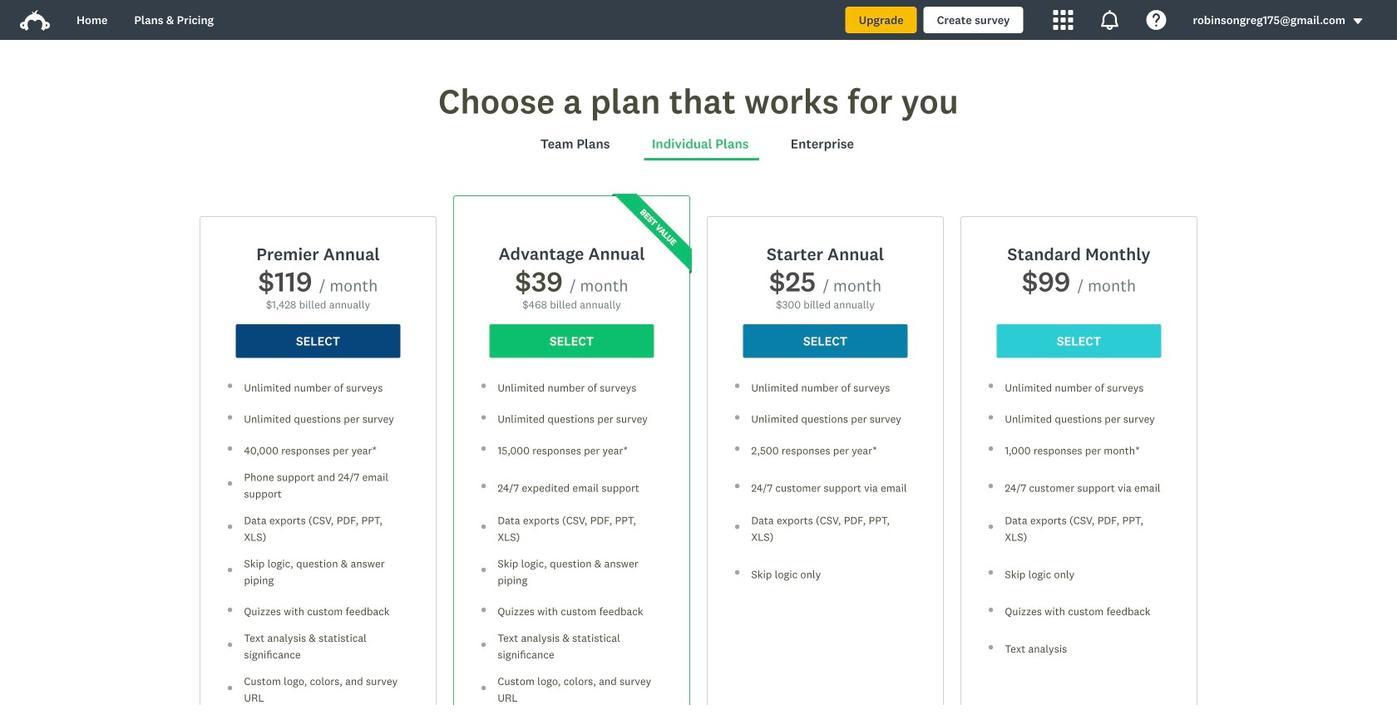 Task type: locate. For each thing, give the bounding box(es) containing it.
1 horizontal spatial products icon image
[[1100, 10, 1120, 30]]

products icon image
[[1054, 10, 1074, 30], [1100, 10, 1120, 30]]

help icon image
[[1147, 10, 1167, 30]]

surveymonkey logo image
[[20, 10, 50, 31]]

0 horizontal spatial products icon image
[[1054, 10, 1074, 30]]



Task type: describe. For each thing, give the bounding box(es) containing it.
1 products icon image from the left
[[1054, 10, 1074, 30]]

2 products icon image from the left
[[1100, 10, 1120, 30]]

dropdown arrow image
[[1353, 15, 1364, 27]]



Task type: vqa. For each thing, say whether or not it's contained in the screenshot.
1st the Open menu 'image' from the bottom
no



